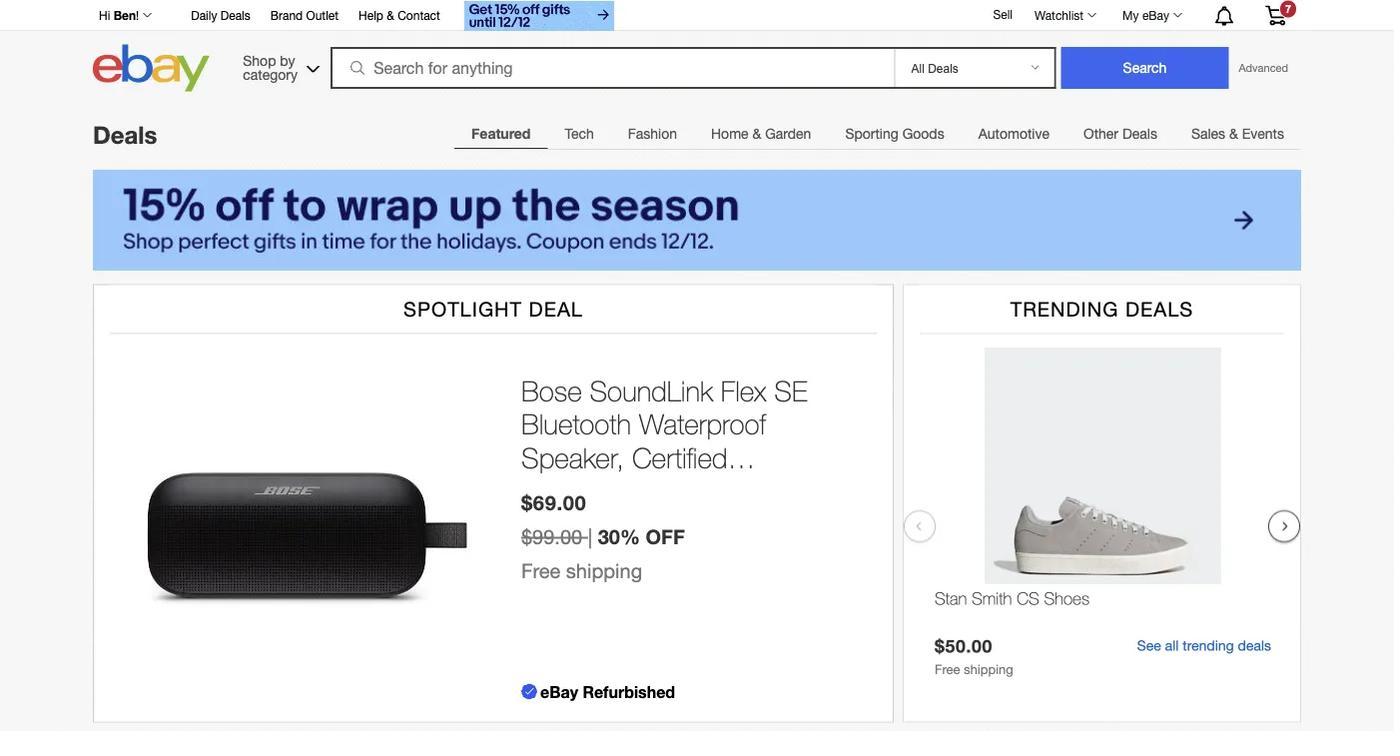 Task type: locate. For each thing, give the bounding box(es) containing it.
home & garden link
[[694, 114, 829, 154]]

brand outlet link
[[271, 5, 339, 27]]

Search for anything text field
[[334, 49, 891, 87]]

featured
[[472, 125, 531, 142]]

2 horizontal spatial &
[[1230, 125, 1239, 142]]

shipping down $50.00
[[964, 662, 1014, 677]]

0 horizontal spatial free
[[522, 560, 561, 583]]

home
[[711, 125, 749, 142]]

deals
[[1238, 637, 1272, 654]]

deal
[[529, 297, 583, 321]]

trending
[[1183, 637, 1235, 654]]

all
[[1166, 637, 1179, 654]]

tech link
[[548, 114, 611, 154]]

sales
[[1192, 125, 1226, 142]]

sporting
[[846, 125, 899, 142]]

$99.00 | 30% off
[[522, 525, 685, 549]]

15% off to wrap up the season shop perfect gifts in time for the holidays. coupon ends 12/12. image
[[93, 170, 1302, 271]]

deals inside daily deals link
[[221, 8, 251, 22]]

0 vertical spatial refurbished
[[522, 475, 661, 508]]

get an extra 15% off image
[[464, 1, 614, 31]]

1 vertical spatial ebay
[[541, 682, 578, 701]]

&
[[387, 8, 394, 22], [753, 125, 762, 142], [1230, 125, 1239, 142]]

shipping
[[566, 560, 643, 583], [964, 662, 1014, 677]]

stan smith cs shoes
[[935, 588, 1090, 608]]

bose soundlink flex se bluetooth waterproof speaker, certified refurbished
[[522, 374, 808, 508]]

& right home
[[753, 125, 762, 142]]

0 vertical spatial shipping
[[566, 560, 643, 583]]

1 vertical spatial free shipping
[[935, 662, 1014, 677]]

fashion link
[[611, 114, 694, 154]]

None submit
[[1062, 47, 1229, 89]]

sporting goods link
[[829, 114, 962, 154]]

& right sales
[[1230, 125, 1239, 142]]

ebay
[[1143, 8, 1170, 22], [541, 682, 578, 701]]

bose soundlink flex se bluetooth waterproof speaker, certified refurbished link
[[522, 374, 873, 508]]

spotlight deal
[[404, 297, 583, 321]]

sell link
[[985, 7, 1022, 21]]

$99.00
[[522, 526, 583, 549]]

see all trending deals link
[[1138, 637, 1272, 654]]

watchlist
[[1035, 8, 1084, 22]]

free down "$99.00"
[[522, 560, 561, 583]]

7 link
[[1254, 0, 1299, 29]]

0 vertical spatial ebay
[[1143, 8, 1170, 22]]

automotive link
[[962, 114, 1067, 154]]

1 horizontal spatial free shipping
[[935, 662, 1014, 677]]

1 horizontal spatial free
[[935, 662, 961, 677]]

free
[[522, 560, 561, 583], [935, 662, 961, 677]]

speaker,
[[522, 441, 625, 474]]

sporting goods
[[846, 125, 945, 142]]

other
[[1084, 125, 1119, 142]]

menu bar containing featured
[[455, 113, 1302, 154]]

waterproof
[[639, 408, 767, 441]]

deals
[[221, 8, 251, 22], [93, 120, 157, 149], [1123, 125, 1158, 142], [1126, 297, 1194, 321]]

sales & events link
[[1175, 114, 1302, 154]]

1 horizontal spatial &
[[753, 125, 762, 142]]

free shipping
[[522, 560, 643, 583], [935, 662, 1014, 677]]

& for help
[[387, 8, 394, 22]]

& right help
[[387, 8, 394, 22]]

cs
[[1017, 588, 1040, 608]]

ben
[[114, 8, 136, 22]]

tab list
[[455, 113, 1302, 154]]

free shipping down $50.00
[[935, 662, 1014, 677]]

free down $50.00
[[935, 662, 961, 677]]

tech
[[565, 125, 594, 142]]

outlet
[[306, 8, 339, 22]]

certified
[[632, 441, 728, 474]]

daily deals link
[[191, 5, 251, 27]]

& for sales
[[1230, 125, 1239, 142]]

shoes
[[1045, 588, 1090, 608]]

menu bar
[[455, 113, 1302, 154]]

account navigation
[[88, 0, 1302, 33]]

shipping down $99.00 | 30% off
[[566, 560, 643, 583]]

flex
[[721, 374, 767, 407]]

0 horizontal spatial shipping
[[566, 560, 643, 583]]

1 horizontal spatial ebay
[[1143, 8, 1170, 22]]

1 horizontal spatial shipping
[[964, 662, 1014, 677]]

watchlist link
[[1024, 3, 1106, 27]]

spotlight
[[404, 297, 523, 321]]

refurbished
[[522, 475, 661, 508], [583, 682, 675, 701]]

0 horizontal spatial free shipping
[[522, 560, 643, 583]]

contact
[[398, 8, 440, 22]]

bluetooth
[[522, 408, 632, 441]]

none submit inside shop by category banner
[[1062, 47, 1229, 89]]

ebay inside the account navigation
[[1143, 8, 1170, 22]]

deals inside other deals link
[[1123, 125, 1158, 142]]

other deals
[[1084, 125, 1158, 142]]

home & garden
[[711, 125, 812, 142]]

shop by category button
[[234, 44, 324, 87]]

0 horizontal spatial ebay
[[541, 682, 578, 701]]

fashion
[[628, 125, 677, 142]]

1 vertical spatial free
[[935, 662, 961, 677]]

ebay refurbished
[[541, 682, 675, 701]]

& inside the account navigation
[[387, 8, 394, 22]]

help
[[359, 8, 384, 22]]

sales & events
[[1192, 125, 1285, 142]]

deals for daily
[[221, 8, 251, 22]]

free shipping down |
[[522, 560, 643, 583]]

my
[[1123, 8, 1140, 22]]

& for home
[[753, 125, 762, 142]]

events
[[1243, 125, 1285, 142]]

daily
[[191, 8, 217, 22]]

see
[[1138, 637, 1162, 654]]

0 horizontal spatial &
[[387, 8, 394, 22]]

tab list containing featured
[[455, 113, 1302, 154]]



Task type: describe. For each thing, give the bounding box(es) containing it.
smith
[[972, 588, 1012, 608]]

deals for other
[[1123, 125, 1158, 142]]

see all trending deals
[[1138, 637, 1272, 654]]

trending deals
[[1011, 297, 1194, 321]]

shop
[[243, 52, 276, 68]]

deals for trending
[[1126, 297, 1194, 321]]

featured link
[[455, 114, 548, 154]]

shop by category
[[243, 52, 298, 82]]

off
[[646, 525, 685, 549]]

1 vertical spatial refurbished
[[583, 682, 675, 701]]

se
[[775, 374, 808, 407]]

deals link
[[93, 120, 157, 149]]

0 vertical spatial free
[[522, 560, 561, 583]]

1 vertical spatial shipping
[[964, 662, 1014, 677]]

!
[[136, 8, 139, 22]]

my ebay link
[[1112, 3, 1192, 27]]

brand outlet
[[271, 8, 339, 22]]

help & contact
[[359, 8, 440, 22]]

$50.00
[[935, 636, 993, 657]]

category
[[243, 66, 298, 82]]

by
[[280, 52, 295, 68]]

sell
[[994, 7, 1013, 21]]

advanced link
[[1229, 48, 1299, 88]]

stan
[[935, 588, 967, 608]]

shop by category banner
[[88, 0, 1302, 97]]

refurbished inside "bose soundlink flex se bluetooth waterproof speaker, certified refurbished"
[[522, 475, 661, 508]]

help & contact link
[[359, 5, 440, 27]]

hi ben !
[[99, 8, 139, 22]]

advanced
[[1239, 61, 1289, 74]]

other deals link
[[1067, 114, 1175, 154]]

stan smith cs shoes link
[[935, 588, 1272, 633]]

|
[[588, 526, 593, 549]]

brand
[[271, 8, 303, 22]]

trending
[[1011, 297, 1119, 321]]

$69.00
[[522, 491, 587, 515]]

soundlink
[[590, 374, 713, 407]]

my ebay
[[1123, 8, 1170, 22]]

garden
[[766, 125, 812, 142]]

7
[[1286, 2, 1292, 15]]

goods
[[903, 125, 945, 142]]

daily deals
[[191, 8, 251, 22]]

automotive
[[979, 125, 1050, 142]]

bose
[[522, 374, 582, 407]]

30%
[[598, 525, 640, 549]]

0 vertical spatial free shipping
[[522, 560, 643, 583]]

hi
[[99, 8, 110, 22]]



Task type: vqa. For each thing, say whether or not it's contained in the screenshot.
'MUCH' to the bottom
no



